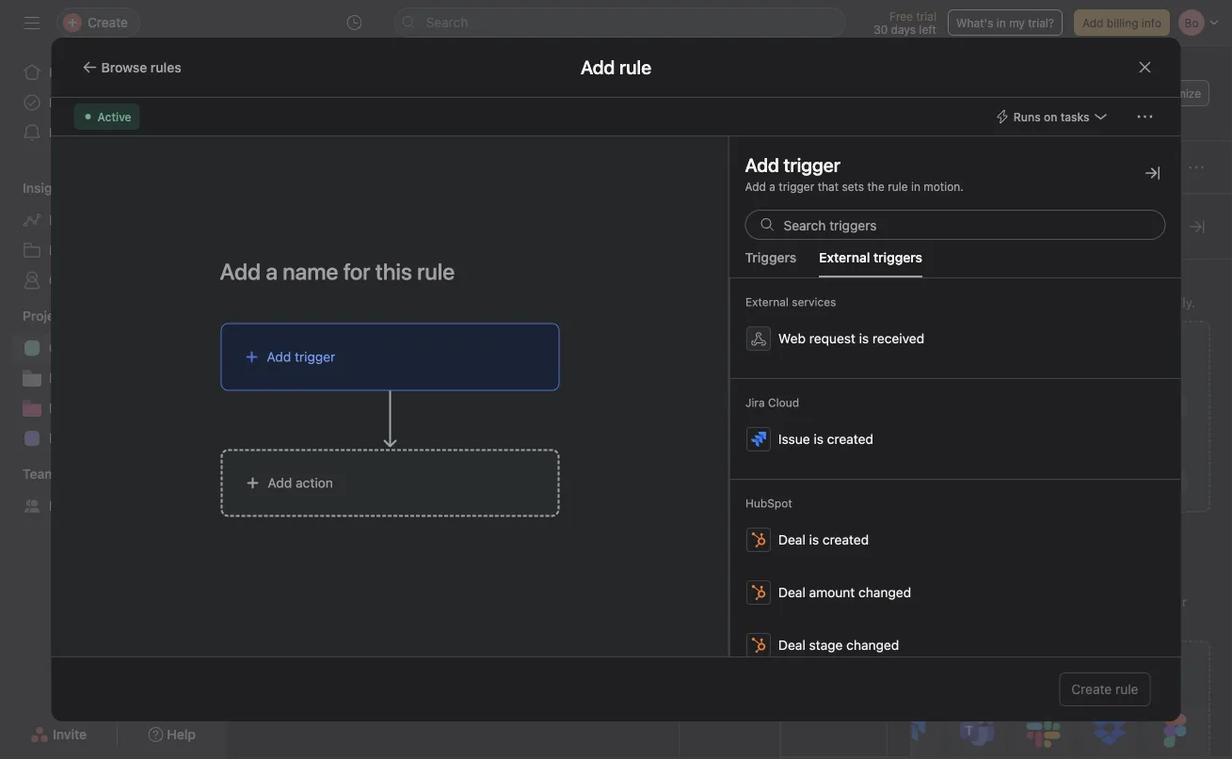 Task type: describe. For each thing, give the bounding box(es) containing it.
portfolios
[[49, 242, 107, 258]]

that
[[818, 180, 839, 193]]

my tasks link
[[11, 88, 215, 118]]

0 vertical spatial rules
[[910, 267, 949, 285]]

bo
[[960, 87, 974, 100]]

triggers
[[745, 250, 796, 265]]

my workspace
[[49, 498, 136, 514]]

deal amount changed
[[778, 585, 911, 600]]

in inside add trigger add a trigger that sets the rule in motion.
[[911, 180, 920, 193]]

created for issue is created
[[827, 432, 873, 447]]

2
[[814, 283, 821, 296]]

jira cloud
[[745, 396, 799, 409]]

insights button
[[0, 179, 72, 198]]

bob for today
[[713, 292, 734, 305]]

external triggers
[[819, 250, 922, 265]]

add for add task…
[[301, 513, 325, 529]]

project
[[154, 340, 196, 356]]

add inside add trigger add a trigger that sets the rule in motion.
[[745, 180, 766, 193]]

priority field for draft project brief cell
[[1024, 281, 1137, 316]]

27 inside header to do tree grid
[[848, 326, 861, 339]]

schedule kickoff meeting cell
[[226, 315, 680, 350]]

header done tree grid
[[226, 468, 1232, 538]]

30
[[874, 23, 888, 36]]

add task…
[[301, 513, 365, 529]]

priority
[[1032, 205, 1071, 218]]

priority field for schedule kickoff meeting cell
[[1024, 315, 1137, 350]]

billing
[[1107, 16, 1138, 29]]

home link
[[11, 57, 215, 88]]

runs
[[1014, 110, 1041, 123]]

to
[[975, 295, 987, 311]]

add to starred image
[[596, 72, 611, 88]]

0 vertical spatial your
[[1014, 295, 1041, 311]]

browse rules button
[[74, 54, 190, 80]]

projects
[[23, 308, 74, 324]]

header to do tree grid
[[226, 280, 1232, 418]]

motion.
[[924, 180, 964, 193]]

issue
[[778, 432, 810, 447]]

jira cloud image
[[751, 432, 766, 447]]

active button
[[74, 104, 140, 130]]

add for add trigger
[[267, 349, 291, 365]]

sets
[[842, 180, 864, 193]]

rule menu tabs tab list
[[730, 248, 1181, 279]]

oct 25 – 27
[[799, 326, 861, 339]]

Add a name for this rule text field
[[208, 250, 560, 293]]

web request is received
[[778, 331, 924, 346]]

completed checkbox for schedule kickoff meeting text field
[[273, 321, 296, 344]]

close this dialog image
[[1137, 60, 1152, 75]]

today
[[799, 292, 831, 305]]

25
[[821, 326, 835, 339]]

a inside add trigger add a trigger that sets the rule in motion.
[[769, 180, 776, 193]]

external services
[[745, 296, 836, 309]]

active
[[97, 110, 131, 123]]

done
[[1078, 295, 1108, 311]]

what's
[[956, 16, 993, 29]]

marketing link
[[11, 393, 215, 424]]

share button
[[1043, 80, 1105, 106]]

teams element
[[0, 457, 226, 525]]

add task… button
[[301, 511, 365, 532]]

add task… row
[[226, 504, 1232, 538]]

changed for deal stage changed
[[846, 638, 899, 653]]

automatically.
[[1112, 295, 1195, 311]]

customize button
[[1121, 80, 1209, 106]]

my workspace link
[[11, 491, 215, 521]]

portfolio
[[98, 370, 149, 386]]

bob for oct 25
[[713, 326, 734, 339]]

priority field for titles cell
[[1024, 470, 1137, 504]]

trigger inside add trigger add a trigger that sets the rule in motion.
[[779, 180, 814, 193]]

services
[[791, 296, 836, 309]]

row up jira cloud image
[[226, 383, 1232, 418]]

templates
[[808, 669, 860, 682]]

row down assignee
[[248, 228, 1232, 230]]

row containing oct 27
[[226, 468, 1232, 506]]

customize inside dropdown button
[[1145, 87, 1201, 100]]

cloud
[[768, 396, 799, 409]]

build
[[910, 594, 940, 610]]

inbox link
[[11, 118, 215, 148]]

add collaborators
[[945, 473, 1053, 488]]

share
[[1066, 87, 1097, 100]]

functional
[[90, 340, 150, 356]]

2 horizontal spatial the
[[1104, 594, 1123, 610]]

deal for deal amount changed
[[778, 585, 805, 600]]

completed image for share timeline with teammates text box
[[273, 355, 296, 378]]

deal is created
[[778, 532, 868, 548]]

Search triggers text field
[[745, 210, 1166, 240]]

row down external services
[[226, 314, 1232, 352]]

days
[[891, 23, 916, 36]]

0 horizontal spatial trigger
[[295, 349, 335, 365]]

deal is created button
[[734, 516, 1177, 565]]

add for add billing info
[[1082, 16, 1103, 29]]

add collaborators button
[[910, 321, 1211, 513]]

create
[[1071, 682, 1112, 697]]

first
[[71, 370, 95, 386]]

fields
[[824, 283, 853, 296]]

triggers
[[873, 250, 922, 265]]

on
[[1044, 110, 1057, 123]]

done
[[279, 437, 315, 455]]

external for external triggers
[[819, 250, 870, 265]]

add for add collaborators
[[945, 473, 970, 488]]

titles cell
[[226, 470, 680, 504]]

completed checkbox for share timeline with teammates text box
[[273, 355, 296, 378]]

– for 27
[[838, 480, 845, 494]]

environment
[[49, 431, 125, 446]]

hide sidebar image
[[24, 15, 40, 30]]

rule inside add trigger add a trigger that sets the rule in motion.
[[888, 180, 908, 193]]

due date
[[799, 205, 847, 218]]

hubspot
[[745, 497, 792, 510]]

what's in my trial?
[[956, 16, 1054, 29]]

app
[[1073, 662, 1102, 680]]

action
[[296, 475, 333, 491]]

build integrated workflows with the tools your team uses the most.
[[910, 594, 1187, 631]]

apps
[[820, 468, 848, 481]]

collapse task list for this section image
[[254, 439, 269, 454]]

projects element
[[0, 299, 226, 457]]

oct for oct 25 – 27
[[799, 326, 818, 339]]

add app button
[[910, 641, 1211, 760]]

external for external services
[[745, 296, 788, 309]]

oct 27 – 31
[[799, 480, 860, 494]]

environment link
[[11, 424, 215, 454]]

with
[[1075, 594, 1100, 610]]

create rule button
[[1059, 673, 1151, 707]]

deal stage changed button
[[734, 621, 1177, 670]]

projects button
[[0, 307, 74, 326]]



Task type: locate. For each thing, give the bounding box(es) containing it.
1 horizontal spatial customize
[[1145, 87, 1201, 100]]

completed checkbox inside titles cell
[[273, 476, 296, 498]]

status field for draft project brief cell
[[1136, 281, 1232, 316]]

2 my from the top
[[49, 370, 67, 386]]

the
[[867, 180, 884, 193], [1104, 594, 1123, 610], [976, 615, 996, 631]]

3 completed checkbox from the top
[[273, 476, 296, 498]]

add left billing
[[1082, 16, 1103, 29]]

status field for share timeline with teammates cell
[[1136, 349, 1232, 384]]

external up web
[[745, 296, 788, 309]]

1 vertical spatial deal
[[778, 585, 805, 600]]

your right get
[[1014, 295, 1041, 311]]

Schedule kickoff meeting text field
[[296, 323, 460, 342]]

what's in my trial? button
[[948, 9, 1063, 36]]

work
[[1045, 295, 1074, 311]]

1 vertical spatial a
[[938, 295, 945, 311]]

completed checkbox for titles text field
[[273, 476, 296, 498]]

my inside global 'element'
[[49, 95, 67, 110]]

1 horizontal spatial the
[[976, 615, 996, 631]]

deal down hubspot
[[778, 532, 805, 548]]

tasks inside global 'element'
[[71, 95, 103, 110]]

1 vertical spatial 27
[[821, 480, 835, 494]]

my
[[1009, 16, 1025, 29]]

– inside the header done tree grid
[[838, 480, 845, 494]]

2 vertical spatial deal
[[778, 638, 805, 653]]

rule inside button
[[1115, 682, 1138, 697]]

2 vertical spatial rule
[[1115, 682, 1138, 697]]

uses
[[944, 615, 973, 631]]

2 vertical spatial is
[[809, 532, 818, 548]]

global element
[[0, 46, 226, 159]]

add for add action
[[268, 475, 292, 491]]

row down triggers
[[226, 280, 1232, 318]]

date
[[823, 205, 847, 218]]

0 horizontal spatial in
[[911, 180, 920, 193]]

1 horizontal spatial tasks
[[1060, 110, 1089, 123]]

the right sets
[[867, 180, 884, 193]]

0 vertical spatial changed
[[858, 585, 911, 600]]

0 horizontal spatial the
[[867, 180, 884, 193]]

my for my tasks
[[49, 95, 67, 110]]

my inside teams element
[[49, 498, 67, 514]]

0 vertical spatial created
[[827, 432, 873, 447]]

cross-functional project plan
[[49, 340, 226, 356]]

add up received
[[910, 295, 934, 311]]

in inside button
[[997, 16, 1006, 29]]

workspace
[[71, 498, 136, 514]]

2 completed image from the top
[[273, 476, 296, 498]]

search
[[426, 15, 468, 30]]

oct for oct 27 – 31
[[799, 480, 818, 494]]

completed image
[[273, 355, 296, 378], [273, 476, 296, 498]]

bob left web
[[713, 326, 734, 339]]

share timeline with teammates cell
[[226, 349, 680, 384]]

completed image inside titles cell
[[273, 476, 296, 498]]

1 vertical spatial in
[[911, 180, 920, 193]]

0 vertical spatial completed image
[[273, 355, 296, 378]]

external up fields
[[819, 250, 870, 265]]

1 vertical spatial oct
[[799, 326, 818, 339]]

1 completed checkbox from the top
[[273, 321, 296, 344]]

deal right hubspot image on the right of page
[[778, 638, 805, 653]]

request
[[809, 331, 855, 346]]

1 hubspot image from the top
[[751, 533, 766, 548]]

1 vertical spatial bob
[[713, 326, 734, 339]]

my
[[49, 95, 67, 110], [49, 370, 67, 386], [49, 498, 67, 514]]

search list box
[[394, 8, 846, 38]]

1 bob from the top
[[713, 292, 734, 305]]

issue is created
[[778, 432, 873, 447]]

0 vertical spatial rule
[[888, 180, 908, 193]]

rules down request
[[819, 376, 848, 389]]

team button
[[0, 465, 56, 484]]

Share timeline with teammates text field
[[296, 357, 492, 376]]

rule right sets
[[888, 180, 908, 193]]

1 vertical spatial your
[[1160, 594, 1187, 610]]

row up triggers
[[226, 194, 1232, 229]]

is right issue
[[813, 432, 823, 447]]

a up web request is received popup button
[[938, 295, 945, 311]]

0 horizontal spatial 27
[[821, 480, 835, 494]]

priority field for share timeline with teammates cell
[[1024, 349, 1137, 384]]

1 horizontal spatial in
[[997, 16, 1006, 29]]

0 vertical spatial bob button
[[687, 288, 787, 310]]

1 my from the top
[[49, 95, 67, 110]]

cross-
[[49, 340, 90, 356]]

0 vertical spatial 27
[[848, 326, 861, 339]]

0 vertical spatial the
[[867, 180, 884, 193]]

– left 31
[[838, 480, 845, 494]]

the right with
[[1104, 594, 1123, 610]]

1 horizontal spatial rule
[[949, 295, 972, 311]]

completed image inside share timeline with teammates cell
[[273, 355, 296, 378]]

hubspot image inside deal amount changed popup button
[[751, 585, 766, 600]]

invite button
[[18, 718, 99, 752]]

my first portfolio link
[[11, 363, 215, 393]]

1 deal from the top
[[778, 532, 805, 548]]

2 deal from the top
[[778, 585, 805, 600]]

2 completed checkbox from the top
[[273, 355, 296, 378]]

deal
[[778, 532, 805, 548], [778, 585, 805, 600], [778, 638, 805, 653]]

0 vertical spatial is
[[859, 331, 868, 346]]

add left task…
[[301, 513, 325, 529]]

1 horizontal spatial external
[[819, 250, 870, 265]]

oct left 26
[[844, 292, 863, 305]]

oct left 25
[[799, 326, 818, 339]]

marketing
[[49, 400, 110, 416]]

created for deal is created
[[822, 532, 868, 548]]

1 vertical spatial trigger
[[295, 349, 335, 365]]

3 deal from the top
[[778, 638, 805, 653]]

None text field
[[305, 63, 560, 97]]

my for my workspace
[[49, 498, 67, 514]]

bob button down triggers
[[687, 288, 787, 310]]

left
[[919, 23, 936, 36]]

status field for titles cell
[[1136, 470, 1232, 504]]

2 hubspot image from the top
[[751, 585, 766, 600]]

– for 25
[[838, 326, 845, 339]]

created up apps
[[827, 432, 873, 447]]

is down oct 27 – 31 at the bottom right of page
[[809, 532, 818, 548]]

team
[[23, 466, 56, 482]]

add down add trigger
[[745, 180, 766, 193]]

a down add trigger
[[769, 180, 776, 193]]

add app
[[1041, 662, 1102, 680]]

Titles text field
[[296, 478, 339, 496]]

runs on tasks
[[1014, 110, 1089, 123]]

1 vertical spatial my
[[49, 370, 67, 386]]

hubspot image inside deal is created popup button
[[751, 533, 766, 548]]

completed checkbox down completed image
[[273, 355, 296, 378]]

insights element
[[0, 171, 226, 299]]

add left the "action" in the left bottom of the page
[[268, 475, 292, 491]]

1 vertical spatial bob button
[[687, 321, 787, 344]]

rule
[[888, 180, 908, 193], [949, 295, 972, 311], [1115, 682, 1138, 697]]

completed checkbox up add trigger
[[273, 321, 296, 344]]

status
[[1144, 205, 1179, 218]]

27 inside the header done tree grid
[[821, 480, 835, 494]]

oct left apps
[[799, 480, 818, 494]]

rules
[[910, 267, 949, 285], [819, 376, 848, 389]]

2 vertical spatial oct
[[799, 480, 818, 494]]

runs on tasks button
[[986, 104, 1117, 130]]

goals
[[49, 272, 83, 288]]

trial
[[916, 9, 936, 23]]

Completed checkbox
[[273, 321, 296, 344], [273, 355, 296, 378], [273, 476, 296, 498]]

completed image
[[273, 321, 296, 344]]

customize up rule menu tabs tab list
[[910, 216, 1000, 238]]

bo button
[[956, 82, 979, 104]]

completed image down completed image
[[273, 355, 296, 378]]

– right 25
[[838, 326, 845, 339]]

info
[[1142, 16, 1161, 29]]

0 horizontal spatial a
[[769, 180, 776, 193]]

1 vertical spatial –
[[838, 326, 845, 339]]

bob button for today
[[687, 288, 787, 310]]

bob button
[[687, 288, 787, 310], [687, 321, 787, 344]]

deal for deal stage changed
[[778, 638, 805, 653]]

created up deal amount changed
[[822, 532, 868, 548]]

task templates
[[808, 652, 860, 682]]

the down integrated at the bottom of page
[[976, 615, 996, 631]]

1 horizontal spatial rules
[[910, 267, 949, 285]]

bob left external services
[[713, 292, 734, 305]]

collapse task list for this section image
[[254, 250, 269, 265]]

add billing info
[[1082, 16, 1161, 29]]

trigger
[[779, 180, 814, 193], [295, 349, 335, 365]]

0 vertical spatial deal
[[778, 532, 805, 548]]

deal left 'amount'
[[778, 585, 805, 600]]

hubspot image for deal is created
[[751, 533, 766, 548]]

add billing info button
[[1074, 9, 1170, 36]]

0 vertical spatial in
[[997, 16, 1006, 29]]

inbox
[[49, 125, 82, 140]]

1 vertical spatial created
[[822, 532, 868, 548]]

my tasks
[[49, 95, 103, 110]]

my down team
[[49, 498, 67, 514]]

0 vertical spatial a
[[769, 180, 776, 193]]

1 vertical spatial rules
[[819, 376, 848, 389]]

trigger down add trigger
[[779, 180, 814, 193]]

27 left 31
[[821, 480, 835, 494]]

your right tools
[[1160, 594, 1187, 610]]

browse rules
[[101, 59, 181, 75]]

tasks inside dropdown button
[[1060, 110, 1089, 123]]

1 completed image from the top
[[273, 355, 296, 378]]

my left first
[[49, 370, 67, 386]]

add down issue is created popup button in the bottom of the page
[[945, 473, 970, 488]]

add down completed image
[[267, 349, 291, 365]]

task…
[[329, 513, 365, 529]]

is right request
[[859, 331, 868, 346]]

1 vertical spatial the
[[1104, 594, 1123, 610]]

issue is created button
[[734, 415, 1177, 464]]

in left motion.
[[911, 180, 920, 193]]

add trigger
[[745, 153, 840, 176]]

hubspot image up hubspot image on the right of page
[[751, 585, 766, 600]]

draft project brief cell
[[226, 281, 680, 316]]

changed right stage
[[846, 638, 899, 653]]

due
[[799, 205, 820, 218]]

external inside rule menu tabs tab list
[[819, 250, 870, 265]]

0 vertical spatial completed checkbox
[[273, 321, 296, 344]]

changed
[[858, 585, 911, 600], [846, 638, 899, 653]]

bob button down external services
[[687, 321, 787, 344]]

1 horizontal spatial trigger
[[779, 180, 814, 193]]

free
[[889, 9, 913, 23]]

1 bob button from the top
[[687, 288, 787, 310]]

my for my first portfolio
[[49, 370, 67, 386]]

2 bob from the top
[[713, 326, 734, 339]]

completed checkbox inside share timeline with teammates cell
[[273, 355, 296, 378]]

completed checkbox left the "action" in the left bottom of the page
[[273, 476, 296, 498]]

rule left to
[[949, 295, 972, 311]]

1 horizontal spatial a
[[938, 295, 945, 311]]

deal for deal is created
[[778, 532, 805, 548]]

add a rule to get your work done automatically.
[[910, 295, 1195, 311]]

created
[[827, 432, 873, 447], [822, 532, 868, 548]]

27
[[848, 326, 861, 339], [821, 480, 835, 494]]

2 bob button from the top
[[687, 321, 787, 344]]

hubspot image
[[751, 533, 766, 548], [751, 585, 766, 600]]

add for add app
[[1041, 662, 1069, 680]]

trigger down completed image
[[295, 349, 335, 365]]

0 vertical spatial hubspot image
[[751, 533, 766, 548]]

cross-functional project plan link
[[11, 333, 226, 363]]

0 vertical spatial my
[[49, 95, 67, 110]]

search button
[[394, 8, 846, 38]]

1 vertical spatial customize
[[910, 216, 1000, 238]]

27 right 25
[[848, 326, 861, 339]]

add left app
[[1041, 662, 1069, 680]]

bob button for oct
[[687, 321, 787, 344]]

0 horizontal spatial rule
[[888, 180, 908, 193]]

completed image for titles text field
[[273, 476, 296, 498]]

hubspot image down hubspot
[[751, 533, 766, 548]]

0 vertical spatial trigger
[[779, 180, 814, 193]]

your inside build integrated workflows with the tools your team uses the most.
[[1160, 594, 1187, 610]]

1 vertical spatial rule
[[949, 295, 972, 311]]

row up 'jira'
[[226, 348, 1232, 385]]

in left my
[[997, 16, 1006, 29]]

team
[[910, 615, 941, 631]]

add action
[[268, 475, 333, 491]]

26
[[866, 292, 880, 305]]

home
[[49, 64, 85, 80]]

completed checkbox inside schedule kickoff meeting cell
[[273, 321, 296, 344]]

1 vertical spatial external
[[745, 296, 788, 309]]

row containing assignee
[[226, 194, 1232, 229]]

2 horizontal spatial rule
[[1115, 682, 1138, 697]]

0 vertical spatial external
[[819, 250, 870, 265]]

add for add a rule to get your work done automatically.
[[910, 295, 934, 311]]

row
[[226, 194, 1232, 229], [248, 228, 1232, 230], [226, 280, 1232, 318], [226, 314, 1232, 352], [226, 348, 1232, 385], [226, 383, 1232, 418], [226, 468, 1232, 506]]

rules down triggers
[[910, 267, 949, 285]]

0 horizontal spatial rules
[[819, 376, 848, 389]]

close side pane image
[[1145, 166, 1160, 181]]

1 vertical spatial completed image
[[273, 476, 296, 498]]

row down jira cloud image
[[226, 468, 1232, 506]]

your
[[1014, 295, 1041, 311], [1160, 594, 1187, 610]]

today – oct 26
[[799, 292, 880, 305]]

task
[[822, 652, 846, 665]]

2 vertical spatial completed checkbox
[[273, 476, 296, 498]]

0 vertical spatial oct
[[844, 292, 863, 305]]

add inside 'button'
[[1041, 662, 1069, 680]]

is for deal is created
[[809, 532, 818, 548]]

oct inside the header done tree grid
[[799, 480, 818, 494]]

0 vertical spatial customize
[[1145, 87, 1201, 100]]

changed for deal amount changed
[[858, 585, 911, 600]]

my inside projects element
[[49, 370, 67, 386]]

is for issue is created
[[813, 432, 823, 447]]

0 horizontal spatial external
[[745, 296, 788, 309]]

rule right "create"
[[1115, 682, 1138, 697]]

1 horizontal spatial your
[[1160, 594, 1187, 610]]

completed image left the "action" in the left bottom of the page
[[273, 476, 296, 498]]

customize down 'close this dialog' 'image'
[[1145, 87, 1201, 100]]

1 vertical spatial completed checkbox
[[273, 355, 296, 378]]

1 vertical spatial is
[[813, 432, 823, 447]]

free trial 30 days left
[[874, 9, 936, 36]]

in
[[997, 16, 1006, 29], [911, 180, 920, 193]]

0 horizontal spatial customize
[[910, 216, 1000, 238]]

0 vertical spatial –
[[834, 292, 841, 305]]

down arrow image
[[384, 391, 397, 448]]

oct
[[844, 292, 863, 305], [799, 326, 818, 339], [799, 480, 818, 494]]

my first portfolio
[[49, 370, 149, 386]]

2 vertical spatial the
[[976, 615, 996, 631]]

my up the inbox
[[49, 95, 67, 110]]

trial?
[[1028, 16, 1054, 29]]

1 horizontal spatial 27
[[848, 326, 861, 339]]

2 vertical spatial –
[[838, 480, 845, 494]]

changed up team
[[858, 585, 911, 600]]

add rule
[[581, 56, 651, 78]]

hubspot image for deal amount changed
[[751, 585, 766, 600]]

add inside row
[[301, 513, 325, 529]]

3 my from the top
[[49, 498, 67, 514]]

goals link
[[11, 265, 215, 296]]

add
[[1082, 16, 1103, 29], [745, 180, 766, 193], [910, 295, 934, 311], [267, 349, 291, 365], [945, 473, 970, 488], [268, 475, 292, 491], [301, 513, 325, 529], [1041, 662, 1069, 680]]

integrated
[[944, 594, 1006, 610]]

0 horizontal spatial your
[[1014, 295, 1041, 311]]

1 vertical spatial changed
[[846, 638, 899, 653]]

close details image
[[1190, 219, 1205, 234]]

hubspot image
[[751, 638, 766, 653]]

0 horizontal spatial tasks
[[71, 95, 103, 110]]

2 vertical spatial my
[[49, 498, 67, 514]]

1 vertical spatial hubspot image
[[751, 585, 766, 600]]

– right 2
[[834, 292, 841, 305]]

0 vertical spatial bob
[[713, 292, 734, 305]]

status field for schedule kickoff meeting cell
[[1136, 315, 1232, 350]]

deal amount changed button
[[734, 568, 1177, 617]]

portfolios link
[[11, 235, 215, 265]]

get
[[991, 295, 1011, 311]]

the inside add trigger add a trigger that sets the rule in motion.
[[867, 180, 884, 193]]



Task type: vqa. For each thing, say whether or not it's contained in the screenshot.
Add action at the left
yes



